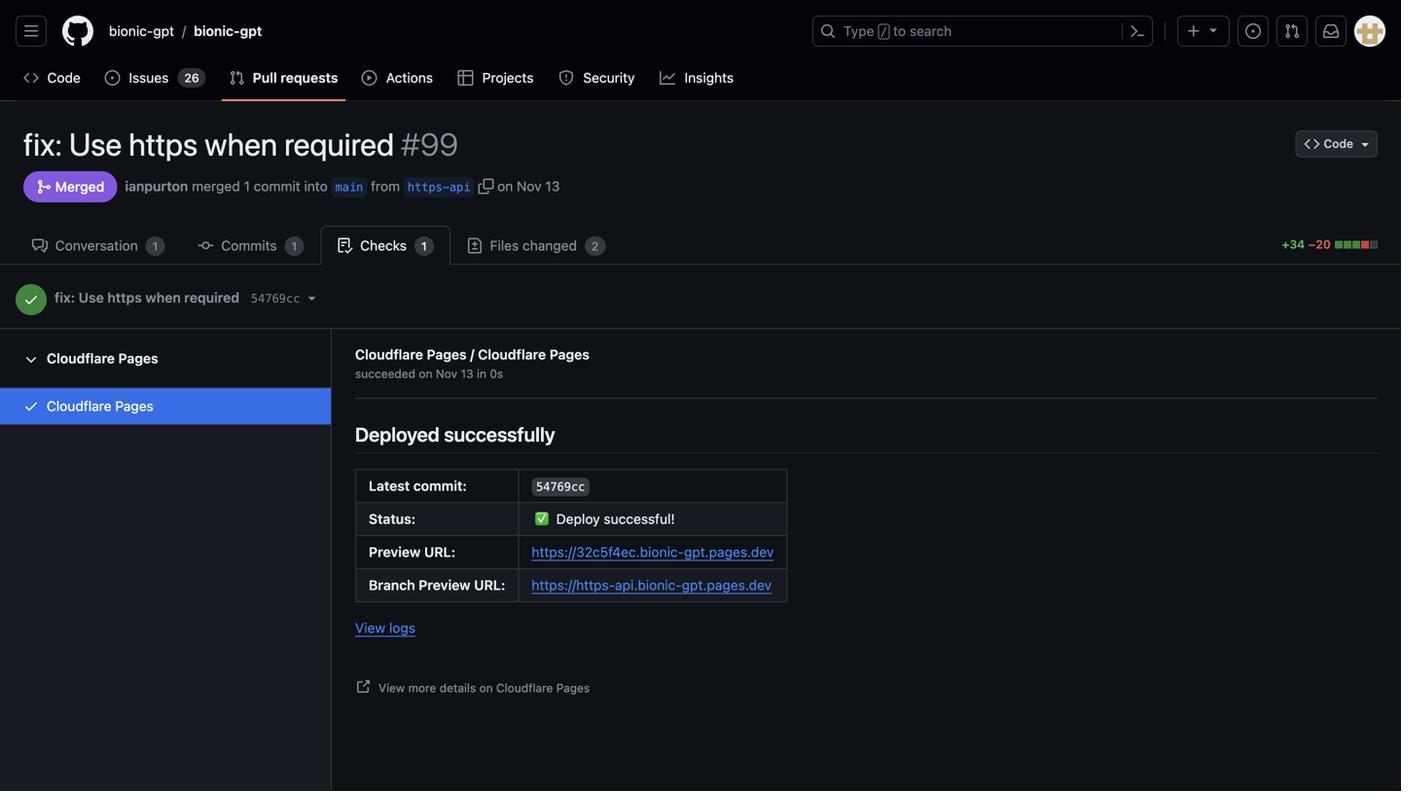 Task type: vqa. For each thing, say whether or not it's contained in the screenshot.
the left the Get
no



Task type: describe. For each thing, give the bounding box(es) containing it.
https://https-
[[532, 577, 615, 593]]

view for view logs
[[355, 620, 385, 636]]

use for fix: use https when required #99
[[69, 126, 122, 162]]

issue opened image for git pull request icon within the "pull requests" link
[[104, 70, 120, 86]]

search
[[910, 23, 952, 39]]

ianpurton
[[125, 178, 188, 194]]

0 horizontal spatial triangle down image
[[1206, 22, 1221, 37]]

ianpurton link
[[125, 176, 188, 196]]

file diff image
[[467, 238, 482, 253]]

type
[[844, 23, 874, 39]]

54769cc inside popup button
[[251, 292, 300, 306]]

use for fix: use https when required
[[79, 289, 104, 306]]

when for fix: use https when required #99
[[205, 126, 278, 162]]

this check passed image
[[23, 398, 39, 414]]

deploy
[[556, 511, 600, 527]]

fix: use https when required #99
[[23, 126, 458, 162]]

view logs
[[355, 620, 415, 636]]

1 horizontal spatial url:
[[474, 577, 505, 593]]

fix: for fix: use https when required #99
[[23, 126, 62, 162]]

merged
[[192, 178, 240, 194]]

26
[[184, 71, 199, 85]]

to
[[893, 23, 906, 39]]

on nov 13
[[497, 178, 560, 194]]

required for fix: use https when required #99
[[284, 126, 394, 162]]

cloudflare up 0s
[[478, 346, 546, 362]]

https://32c5f4ec.bionic-gpt.pages.dev
[[532, 544, 774, 560]]

hide details image
[[23, 352, 39, 368]]

projects
[[482, 70, 534, 86]]

pull requests
[[253, 70, 338, 86]]

git merge image
[[36, 179, 52, 195]]

+34
[[1282, 237, 1305, 251]]

comment discussion image
[[32, 238, 48, 253]]

1 horizontal spatial 13
[[545, 178, 560, 194]]

2 cloudflare pages from the top
[[47, 398, 154, 414]]

play image
[[361, 70, 377, 86]]

cloudflare pages / cloudflare pages succeeded on nov 13 in 0s
[[355, 346, 590, 380]]

requests
[[281, 70, 338, 86]]

link external image
[[355, 679, 371, 695]]

0 vertical spatial code image
[[23, 70, 39, 86]]

api
[[449, 180, 470, 194]]

files changed
[[486, 237, 581, 253]]

insights
[[685, 70, 734, 86]]

copy image
[[478, 178, 494, 194]]

0s
[[490, 367, 503, 380]]

✅  deploy successful!
[[532, 511, 675, 527]]

/ inside type / to search
[[880, 25, 887, 39]]

status:
[[369, 511, 416, 527]]

pages inside view more details on cloudflare pages link
[[556, 681, 590, 695]]

from
[[371, 178, 400, 194]]

more
[[408, 681, 436, 695]]

api.bionic-
[[615, 577, 682, 593]]

view logs link
[[355, 620, 415, 636]]

0 vertical spatial code
[[47, 70, 81, 86]]

/ for pages
[[470, 346, 474, 362]]

projects link
[[450, 63, 543, 92]]

issue opened image for right git pull request icon
[[1245, 23, 1261, 39]]

1 horizontal spatial git pull request image
[[1284, 23, 1300, 39]]

checks
[[357, 237, 410, 253]]

merged
[[52, 179, 104, 195]]

insights link
[[652, 63, 743, 92]]

main link
[[335, 177, 363, 198]]

into
[[304, 178, 328, 194]]

cloudflare right details
[[496, 681, 553, 695]]

main
[[335, 180, 363, 194]]

ianpurton merged 1 commit into main from https-api
[[125, 178, 470, 194]]

1 vertical spatial triangle down image
[[1357, 136, 1373, 152]]

branch
[[369, 577, 415, 593]]

succeeded
[[355, 367, 416, 380]]

in
[[477, 367, 486, 380]]



Task type: locate. For each thing, give the bounding box(es) containing it.
0 vertical spatial 13
[[545, 178, 560, 194]]

1 horizontal spatial code image
[[1304, 136, 1320, 152]]

0 horizontal spatial issue opened image
[[104, 70, 120, 86]]

required
[[284, 126, 394, 162], [184, 289, 239, 306]]

1 horizontal spatial triangle down image
[[1357, 136, 1373, 152]]

1 horizontal spatial on
[[479, 681, 493, 695]]

cloudflare pages up cloudflare pages "link"
[[47, 350, 158, 366]]

1 vertical spatial gpt.pages.dev
[[682, 577, 772, 593]]

cloudflare pages
[[47, 350, 158, 366], [47, 398, 154, 414]]

0 horizontal spatial code
[[47, 70, 81, 86]]

1 vertical spatial https
[[107, 289, 142, 306]]

use up merged
[[69, 126, 122, 162]]

check image
[[23, 292, 39, 307]]

1 vertical spatial on
[[419, 367, 433, 380]]

view more details on cloudflare pages link
[[355, 679, 590, 695]]

view left logs
[[355, 620, 385, 636]]

code
[[47, 70, 81, 86], [1324, 137, 1354, 150]]

gpt
[[153, 23, 174, 39], [240, 23, 262, 39]]

54769cc down commits
[[251, 292, 300, 306]]

on right succeeded
[[419, 367, 433, 380]]

view for view more details on cloudflare pages
[[379, 681, 405, 695]]

fix: for fix: use https when required
[[54, 289, 75, 306]]

/ up "deployed successfully"
[[470, 346, 474, 362]]

required for fix: use https when required
[[184, 289, 239, 306]]

0 vertical spatial triangle down image
[[1206, 22, 1221, 37]]

commit
[[254, 178, 300, 194]]

security
[[583, 70, 635, 86]]

issues
[[129, 70, 169, 86]]

0 horizontal spatial on
[[419, 367, 433, 380]]

list containing bionic-gpt / bionic-gpt
[[101, 16, 801, 47]]

1 bionic- from the left
[[109, 23, 153, 39]]

view more details on cloudflare pages
[[379, 681, 590, 695]]

+34 −20
[[1282, 237, 1334, 251]]

54769cc
[[251, 292, 300, 306], [536, 480, 585, 494]]

0 vertical spatial fix:
[[23, 126, 62, 162]]

1 vertical spatial 54769cc
[[536, 480, 585, 494]]

1 horizontal spatial bionic-gpt link
[[186, 16, 270, 47]]

13 inside cloudflare pages / cloudflare pages succeeded on nov 13 in 0s
[[461, 367, 473, 380]]

0 vertical spatial nov
[[517, 178, 542, 194]]

/
[[182, 23, 186, 39], [880, 25, 887, 39], [470, 346, 474, 362]]

notifications image
[[1323, 23, 1339, 39]]

54769cc button
[[251, 288, 316, 308]]

code image
[[23, 70, 39, 86], [1304, 136, 1320, 152]]

https://https-api.bionic-gpt.pages.dev link
[[532, 577, 772, 593]]

nov right copy image
[[517, 178, 542, 194]]

code link
[[16, 63, 89, 92]]

2 horizontal spatial /
[[880, 25, 887, 39]]

1 cloudflare pages from the top
[[47, 350, 158, 366]]

logs
[[389, 620, 415, 636]]

deployed successfully
[[355, 423, 555, 446]]

0 vertical spatial cloudflare pages
[[47, 350, 158, 366]]

https
[[129, 126, 198, 162], [107, 289, 142, 306]]

1 bionic-gpt link from the left
[[101, 16, 182, 47]]

branch preview url:
[[369, 577, 505, 593]]

54769cc up deploy
[[536, 480, 585, 494]]

1 left commit on the top left
[[244, 178, 250, 194]]

0 horizontal spatial git pull request image
[[229, 70, 245, 86]]

plus image
[[1186, 23, 1202, 39]]

commits
[[217, 237, 281, 253]]

1 right commits
[[291, 239, 297, 253]]

0 horizontal spatial url:
[[424, 544, 456, 560]]

2 gpt from the left
[[240, 23, 262, 39]]

0 horizontal spatial when
[[145, 289, 181, 306]]

1 right checks
[[421, 239, 427, 253]]

#99
[[401, 126, 458, 162]]

issue opened image right the 'plus' icon
[[1245, 23, 1261, 39]]

bionic- up issues at the left top of the page
[[109, 23, 153, 39]]

2 vertical spatial on
[[479, 681, 493, 695]]

2 bionic- from the left
[[194, 23, 240, 39]]

https for fix: use https when required
[[107, 289, 142, 306]]

git pull request image inside "pull requests" link
[[229, 70, 245, 86]]

cloudflare pages link
[[47, 388, 154, 424]]

preview down status:
[[369, 544, 421, 560]]

1 horizontal spatial /
[[470, 346, 474, 362]]

https://https-api.bionic-gpt.pages.dev
[[532, 577, 772, 593]]

preview url:
[[369, 544, 456, 560]]

details
[[440, 681, 476, 695]]

0 vertical spatial preview
[[369, 544, 421, 560]]

cloudflare inside "link"
[[47, 398, 111, 414]]

1 horizontal spatial when
[[205, 126, 278, 162]]

1 left git commit icon
[[152, 239, 158, 253]]

files
[[490, 237, 519, 253]]

pull request tabs element
[[16, 226, 1272, 265]]

view
[[355, 620, 385, 636], [379, 681, 405, 695]]

on inside cloudflare pages / cloudflare pages succeeded on nov 13 in 0s
[[419, 367, 433, 380]]

view right 'link external' icon
[[379, 681, 405, 695]]

conversation
[[52, 237, 142, 253]]

command palette image
[[1130, 23, 1145, 39]]

bionic- up 26
[[194, 23, 240, 39]]

security link
[[551, 63, 644, 92]]

1 vertical spatial 13
[[461, 367, 473, 380]]

1 horizontal spatial gpt
[[240, 23, 262, 39]]

required up the main
[[284, 126, 394, 162]]

fix: use https when required
[[54, 289, 239, 306]]

successfully
[[444, 423, 555, 446]]

actions
[[386, 70, 433, 86]]

gpt.pages.dev
[[684, 544, 774, 560], [682, 577, 772, 593]]

url: up branch preview url: at the left of page
[[424, 544, 456, 560]]

1 gpt from the left
[[153, 23, 174, 39]]

1 vertical spatial fix:
[[54, 289, 75, 306]]

/ left to
[[880, 25, 887, 39]]

0 vertical spatial https
[[129, 126, 198, 162]]

0 vertical spatial view
[[355, 620, 385, 636]]

0 horizontal spatial 54769cc
[[251, 292, 300, 306]]

graph image
[[660, 70, 675, 86]]

on right details
[[479, 681, 493, 695]]

bionic-
[[109, 23, 153, 39], [194, 23, 240, 39]]

https up ianpurton at the left top of the page
[[129, 126, 198, 162]]

1 for commits
[[291, 239, 297, 253]]

https-api link
[[408, 177, 470, 198]]

commit:
[[413, 478, 467, 494]]

pull
[[253, 70, 277, 86]]

gpt up the pull
[[240, 23, 262, 39]]

deployed
[[355, 423, 440, 446]]

1 vertical spatial code image
[[1304, 136, 1320, 152]]

cloudflare
[[355, 346, 423, 362], [478, 346, 546, 362], [47, 350, 115, 366], [47, 398, 111, 414], [496, 681, 553, 695]]

https://32c5f4ec.bionic-
[[532, 544, 684, 560]]

bionic-gpt link up 26
[[186, 16, 270, 47]]

bionic-gpt link up issues at the left top of the page
[[101, 16, 182, 47]]

1 horizontal spatial required
[[284, 126, 394, 162]]

1
[[244, 178, 250, 194], [152, 239, 158, 253], [291, 239, 297, 253], [421, 239, 427, 253]]

0 vertical spatial use
[[69, 126, 122, 162]]

0 vertical spatial required
[[284, 126, 394, 162]]

git pull request image
[[1284, 23, 1300, 39], [229, 70, 245, 86]]

git pull request image left the pull
[[229, 70, 245, 86]]

0 horizontal spatial code image
[[23, 70, 39, 86]]

0 horizontal spatial nov
[[436, 367, 457, 380]]

https down conversation
[[107, 289, 142, 306]]

/ up 26
[[182, 23, 186, 39]]

1 vertical spatial required
[[184, 289, 239, 306]]

nov left in
[[436, 367, 457, 380]]

1 for checks
[[421, 239, 427, 253]]

1 vertical spatial use
[[79, 289, 104, 306]]

gpt up issues at the left top of the page
[[153, 23, 174, 39]]

issue opened image left issues at the left top of the page
[[104, 70, 120, 86]]

1 vertical spatial when
[[145, 289, 181, 306]]

1 horizontal spatial issue opened image
[[1245, 23, 1261, 39]]

1 vertical spatial code
[[1324, 137, 1354, 150]]

cloudflare right the this check passed image
[[47, 398, 111, 414]]

checklist image
[[337, 238, 353, 253]]

cloudflare pages right the this check passed image
[[47, 398, 154, 414]]

1 vertical spatial preview
[[419, 577, 471, 593]]

1 vertical spatial view
[[379, 681, 405, 695]]

use down conversation
[[79, 289, 104, 306]]

1 horizontal spatial bionic-
[[194, 23, 240, 39]]

1 horizontal spatial code
[[1324, 137, 1354, 150]]

when for fix: use https when required
[[145, 289, 181, 306]]

successful!
[[604, 511, 675, 527]]

1 for conversation
[[152, 239, 158, 253]]

fix: right the check image
[[54, 289, 75, 306]]

1 vertical spatial git pull request image
[[229, 70, 245, 86]]

url:
[[424, 544, 456, 560], [474, 577, 505, 593]]

type / to search
[[844, 23, 952, 39]]

1 vertical spatial nov
[[436, 367, 457, 380]]

nov
[[517, 178, 542, 194], [436, 367, 457, 380]]

triangle down image
[[1206, 22, 1221, 37], [1357, 136, 1373, 152]]

actions link
[[354, 63, 442, 92]]

/ for gpt
[[182, 23, 186, 39]]

list
[[101, 16, 801, 47]]

2
[[591, 239, 599, 253]]

pull requests link
[[222, 63, 346, 92]]

1 horizontal spatial nov
[[517, 178, 542, 194]]

on right copy image
[[497, 178, 513, 194]]

when
[[205, 126, 278, 162], [145, 289, 181, 306]]

1 vertical spatial cloudflare pages
[[47, 398, 154, 414]]

0 horizontal spatial bionic-gpt link
[[101, 16, 182, 47]]

required down git commit icon
[[184, 289, 239, 306]]

2 horizontal spatial on
[[497, 178, 513, 194]]

issue opened image
[[1245, 23, 1261, 39], [104, 70, 120, 86]]

gpt.pages.dev down https://32c5f4ec.bionic-gpt.pages.dev
[[682, 577, 772, 593]]

latest
[[369, 478, 410, 494]]

/ inside cloudflare pages / cloudflare pages succeeded on nov 13 in 0s
[[470, 346, 474, 362]]

cloudflare up succeeded
[[355, 346, 423, 362]]

0 vertical spatial git pull request image
[[1284, 23, 1300, 39]]

git commit image
[[198, 238, 214, 253]]

0 horizontal spatial /
[[182, 23, 186, 39]]

0 vertical spatial on
[[497, 178, 513, 194]]

gpt.pages.dev up https://https-api.bionic-gpt.pages.dev link
[[684, 544, 774, 560]]

pages inside cloudflare pages "link"
[[115, 398, 154, 414]]

on
[[497, 178, 513, 194], [419, 367, 433, 380], [479, 681, 493, 695]]

https-
[[408, 180, 449, 194]]

preview down preview url:
[[419, 577, 471, 593]]

13
[[545, 178, 560, 194], [461, 367, 473, 380]]

shield image
[[558, 70, 574, 86]]

url: left https://https-
[[474, 577, 505, 593]]

13 left in
[[461, 367, 473, 380]]

latest commit:
[[369, 478, 467, 494]]

1 horizontal spatial 54769cc
[[536, 480, 585, 494]]

0 vertical spatial url:
[[424, 544, 456, 560]]

1 vertical spatial issue opened image
[[104, 70, 120, 86]]

0 vertical spatial gpt.pages.dev
[[684, 544, 774, 560]]

preview
[[369, 544, 421, 560], [419, 577, 471, 593]]

0 horizontal spatial 13
[[461, 367, 473, 380]]

fix: up "git merge" image
[[23, 126, 62, 162]]

use
[[69, 126, 122, 162], [79, 289, 104, 306]]

https for fix: use https when required #99
[[129, 126, 198, 162]]

/ inside bionic-gpt / bionic-gpt
[[182, 23, 186, 39]]

0 vertical spatial when
[[205, 126, 278, 162]]

changed
[[523, 237, 577, 253]]

pages
[[427, 346, 467, 362], [550, 346, 590, 362], [118, 350, 158, 366], [115, 398, 154, 414], [556, 681, 590, 695]]

2 bionic-gpt link from the left
[[186, 16, 270, 47]]

13 up the changed
[[545, 178, 560, 194]]

homepage image
[[62, 16, 93, 47]]

0 horizontal spatial required
[[184, 289, 239, 306]]

−20
[[1308, 237, 1331, 251]]

0 vertical spatial 54769cc
[[251, 292, 300, 306]]

table image
[[458, 70, 473, 86]]

bionic-gpt / bionic-gpt
[[109, 23, 262, 39]]

1 vertical spatial url:
[[474, 577, 505, 593]]

https://32c5f4ec.bionic-gpt.pages.dev link
[[532, 544, 774, 560]]

fix:
[[23, 126, 62, 162], [54, 289, 75, 306]]

bionic-gpt link
[[101, 16, 182, 47], [186, 16, 270, 47]]

cloudflare right hide details icon at top left
[[47, 350, 115, 366]]

git pull request image left notifications 'icon'
[[1284, 23, 1300, 39]]

0 horizontal spatial gpt
[[153, 23, 174, 39]]

nov inside cloudflare pages / cloudflare pages succeeded on nov 13 in 0s
[[436, 367, 457, 380]]

0 horizontal spatial bionic-
[[109, 23, 153, 39]]

0 vertical spatial issue opened image
[[1245, 23, 1261, 39]]



